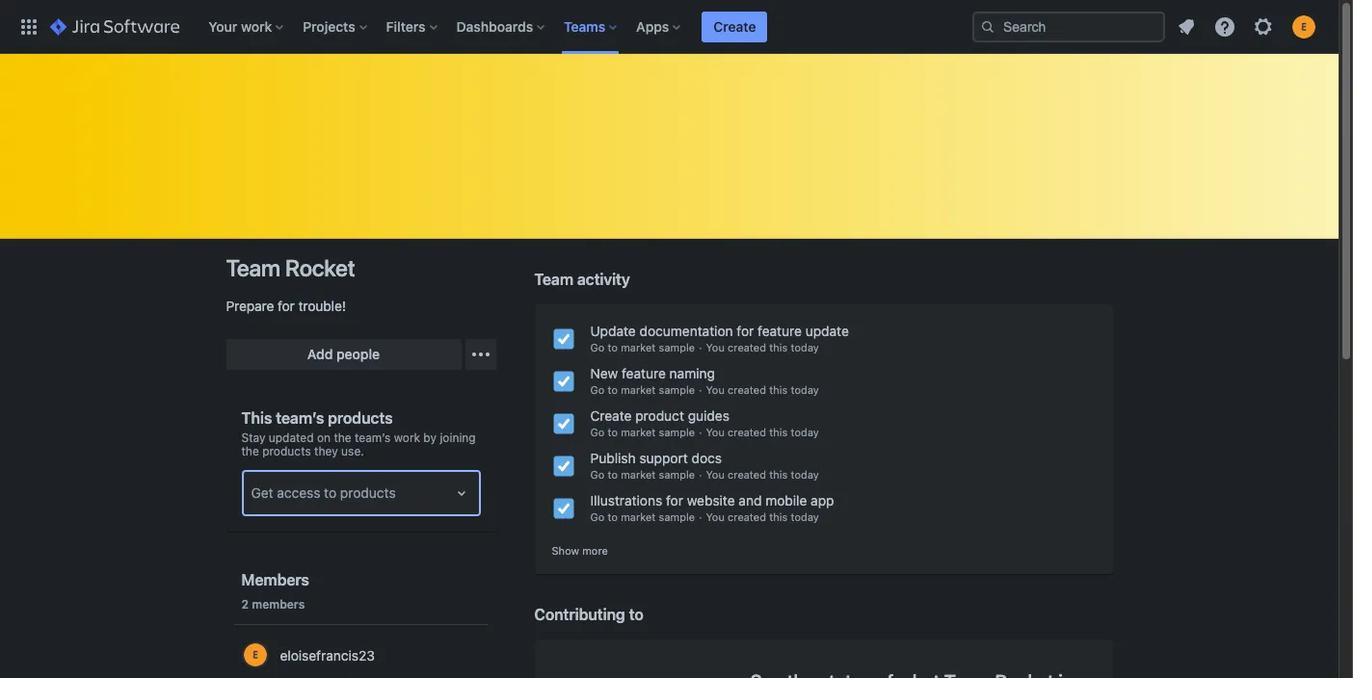 Task type: vqa. For each thing, say whether or not it's contained in the screenshot.
2nd this from the bottom
yes



Task type: describe. For each thing, give the bounding box(es) containing it.
actions image
[[469, 343, 492, 366]]

joining
[[440, 431, 476, 445]]

2
[[241, 598, 249, 612]]

0 vertical spatial feature
[[758, 323, 802, 339]]

market for update
[[621, 341, 656, 354]]

add people
[[307, 346, 380, 362]]

updated
[[269, 431, 314, 445]]

eloisefrancis23
[[280, 648, 375, 664]]

create for create
[[714, 18, 756, 34]]

publish support docs
[[590, 450, 722, 466]]

docs
[[692, 450, 722, 466]]

your work button
[[203, 11, 291, 42]]

app
[[811, 492, 834, 509]]

sample for feature
[[659, 384, 695, 396]]

people
[[336, 346, 380, 362]]

add
[[307, 346, 333, 362]]

show more
[[552, 545, 608, 557]]

today for new feature naming
[[791, 384, 819, 396]]

activity
[[577, 271, 630, 288]]

members
[[241, 571, 309, 589]]

today for illustrations for website and mobile app
[[791, 511, 819, 523]]

members
[[252, 598, 305, 612]]

help image
[[1213, 15, 1236, 38]]

get access to products
[[251, 485, 396, 501]]

market for new
[[621, 384, 656, 396]]

your
[[208, 18, 237, 34]]

publish
[[590, 450, 636, 466]]

created for for
[[728, 341, 766, 354]]

eloisefrancis23 link
[[234, 637, 488, 676]]

you created this today for website
[[706, 511, 819, 523]]

your work
[[208, 18, 272, 34]]

0 horizontal spatial the
[[241, 444, 259, 459]]

access
[[277, 485, 320, 501]]

teams
[[564, 18, 605, 34]]

created for guides
[[728, 426, 766, 439]]

update
[[805, 323, 849, 339]]

1 vertical spatial products
[[262, 444, 311, 459]]

0 vertical spatial products
[[328, 410, 393, 427]]

prepare for trouble!
[[226, 298, 346, 314]]

team for team rocket
[[226, 254, 280, 281]]

you created this today for guides
[[706, 426, 819, 439]]

apps button
[[630, 11, 688, 42]]

members 2 members
[[241, 571, 309, 612]]

you created this today for naming
[[706, 384, 819, 396]]

created for website
[[728, 511, 766, 523]]

1 horizontal spatial the
[[334, 431, 351, 445]]

your profile and settings image
[[1292, 15, 1316, 38]]

market for create
[[621, 426, 656, 439]]

market for publish
[[621, 468, 656, 481]]

0 vertical spatial team's
[[276, 410, 324, 427]]

create for create product guides
[[590, 408, 632, 424]]

show
[[552, 545, 579, 557]]

to right access
[[324, 485, 336, 501]]

today for create product guides
[[791, 426, 819, 439]]

filters
[[386, 18, 426, 34]]

created for docs
[[728, 468, 766, 481]]

to for create
[[608, 426, 618, 439]]

Search field
[[972, 11, 1165, 42]]

you for naming
[[706, 384, 725, 396]]

work inside popup button
[[241, 18, 272, 34]]

create product guides
[[590, 408, 729, 424]]

go for create product guides
[[590, 426, 605, 439]]

add people button
[[226, 339, 461, 370]]

go to market sample for product
[[590, 426, 695, 439]]

sample for product
[[659, 426, 695, 439]]

they
[[314, 444, 338, 459]]

for for website
[[666, 492, 683, 509]]

you for docs
[[706, 468, 725, 481]]

1 vertical spatial team's
[[355, 431, 391, 445]]



Task type: locate. For each thing, give the bounding box(es) containing it.
you
[[706, 341, 725, 354], [706, 384, 725, 396], [706, 426, 725, 439], [706, 468, 725, 481], [706, 511, 725, 523]]

1 created from the top
[[728, 341, 766, 354]]

products down use.
[[340, 485, 396, 501]]

prepare
[[226, 298, 274, 314]]

1 horizontal spatial team's
[[355, 431, 391, 445]]

team's right they
[[355, 431, 391, 445]]

4 sample from the top
[[659, 468, 695, 481]]

4 today from the top
[[791, 468, 819, 481]]

you created this today for for
[[706, 341, 819, 354]]

you created this today down update documentation for feature update
[[706, 341, 819, 354]]

5 market from the top
[[621, 511, 656, 523]]

the
[[334, 431, 351, 445], [241, 444, 259, 459]]

5 created from the top
[[728, 511, 766, 523]]

you created this today for docs
[[706, 468, 819, 481]]

you created this today up guides
[[706, 384, 819, 396]]

sample down naming
[[659, 384, 695, 396]]

go to market sample down illustrations
[[590, 511, 695, 523]]

sample down create product guides
[[659, 426, 695, 439]]

you down 'docs'
[[706, 468, 725, 481]]

update documentation for feature update
[[590, 323, 849, 339]]

0 horizontal spatial team
[[226, 254, 280, 281]]

go to market sample up new feature naming
[[590, 341, 695, 354]]

1 vertical spatial work
[[394, 431, 420, 445]]

4 created from the top
[[728, 468, 766, 481]]

illustrations
[[590, 492, 662, 509]]

0 vertical spatial create
[[714, 18, 756, 34]]

this
[[241, 410, 272, 427]]

get
[[251, 485, 273, 501]]

1 this from the top
[[769, 341, 788, 354]]

sample down the documentation
[[659, 341, 695, 354]]

create button
[[702, 11, 768, 42]]

update
[[590, 323, 636, 339]]

0 vertical spatial work
[[241, 18, 272, 34]]

to for publish
[[608, 468, 618, 481]]

you for for
[[706, 341, 725, 354]]

products
[[328, 410, 393, 427], [262, 444, 311, 459], [340, 485, 396, 501]]

3 created from the top
[[728, 426, 766, 439]]

to down update
[[608, 341, 618, 354]]

1 horizontal spatial feature
[[758, 323, 802, 339]]

work inside this team's products stay updated on the team's work by joining the products they use.
[[394, 431, 420, 445]]

2 this from the top
[[769, 384, 788, 396]]

1 you created this today from the top
[[706, 341, 819, 354]]

you created this today up and
[[706, 468, 819, 481]]

for left trouble!
[[278, 298, 295, 314]]

go for illustrations for website and mobile app
[[590, 511, 605, 523]]

on
[[317, 431, 331, 445]]

1 go from the top
[[590, 341, 605, 354]]

1 horizontal spatial team
[[534, 271, 573, 288]]

the right on
[[334, 431, 351, 445]]

1 today from the top
[[791, 341, 819, 354]]

sample down website
[[659, 511, 695, 523]]

for
[[278, 298, 295, 314], [737, 323, 754, 339], [666, 492, 683, 509]]

2 vertical spatial products
[[340, 485, 396, 501]]

go for publish support docs
[[590, 468, 605, 481]]

notifications image
[[1175, 15, 1198, 38]]

work left by on the left bottom of page
[[394, 431, 420, 445]]

you created this today
[[706, 341, 819, 354], [706, 384, 819, 396], [706, 426, 819, 439], [706, 468, 819, 481], [706, 511, 819, 523]]

go for new feature naming
[[590, 384, 605, 396]]

create inside button
[[714, 18, 756, 34]]

guides
[[688, 408, 729, 424]]

created for naming
[[728, 384, 766, 396]]

go for update documentation for feature update
[[590, 341, 605, 354]]

to down publish
[[608, 468, 618, 481]]

new feature naming
[[590, 365, 715, 382]]

documentation
[[639, 323, 733, 339]]

to for illustrations
[[608, 511, 618, 523]]

go down new
[[590, 384, 605, 396]]

1 go to market sample from the top
[[590, 341, 695, 354]]

created up guides
[[728, 384, 766, 396]]

to for new
[[608, 384, 618, 396]]

feature
[[758, 323, 802, 339], [622, 365, 666, 382]]

this
[[769, 341, 788, 354], [769, 384, 788, 396], [769, 426, 788, 439], [769, 468, 788, 481], [769, 511, 788, 523]]

4 you from the top
[[706, 468, 725, 481]]

2 today from the top
[[791, 384, 819, 396]]

go to market sample down new feature naming
[[590, 384, 695, 396]]

team rocket
[[226, 254, 355, 281]]

team up prepare
[[226, 254, 280, 281]]

to down illustrations
[[608, 511, 618, 523]]

go down publish
[[590, 468, 605, 481]]

today
[[791, 341, 819, 354], [791, 384, 819, 396], [791, 426, 819, 439], [791, 468, 819, 481], [791, 511, 819, 523]]

2 vertical spatial for
[[666, 492, 683, 509]]

you for guides
[[706, 426, 725, 439]]

for for trouble!
[[278, 298, 295, 314]]

use.
[[341, 444, 364, 459]]

2 go from the top
[[590, 384, 605, 396]]

0 horizontal spatial for
[[278, 298, 295, 314]]

sample for documentation
[[659, 341, 695, 354]]

to for update
[[608, 341, 618, 354]]

you created this today down and
[[706, 511, 819, 523]]

this for guides
[[769, 426, 788, 439]]

4 this from the top
[[769, 468, 788, 481]]

team for team activity
[[534, 271, 573, 288]]

3 go from the top
[[590, 426, 605, 439]]

website
[[687, 492, 735, 509]]

work
[[241, 18, 272, 34], [394, 431, 420, 445]]

to right contributing
[[629, 606, 644, 623]]

market down product
[[621, 426, 656, 439]]

banner
[[0, 0, 1339, 54]]

this for website
[[769, 511, 788, 523]]

mobile
[[765, 492, 807, 509]]

products up use.
[[328, 410, 393, 427]]

this for naming
[[769, 384, 788, 396]]

create
[[714, 18, 756, 34], [590, 408, 632, 424]]

4 go to market sample from the top
[[590, 468, 695, 481]]

settings image
[[1252, 15, 1275, 38]]

1 vertical spatial create
[[590, 408, 632, 424]]

5 you from the top
[[706, 511, 725, 523]]

search image
[[980, 19, 996, 34]]

3 market from the top
[[621, 426, 656, 439]]

2 go to market sample from the top
[[590, 384, 695, 396]]

dashboards
[[456, 18, 533, 34]]

market down publish support docs
[[621, 468, 656, 481]]

by
[[423, 431, 437, 445]]

market
[[621, 341, 656, 354], [621, 384, 656, 396], [621, 426, 656, 439], [621, 468, 656, 481], [621, 511, 656, 523]]

primary element
[[12, 0, 972, 53]]

go to market sample down product
[[590, 426, 695, 439]]

created down and
[[728, 511, 766, 523]]

jira software image
[[50, 15, 179, 38], [50, 15, 179, 38]]

0 horizontal spatial work
[[241, 18, 272, 34]]

go to market sample for documentation
[[590, 341, 695, 354]]

go to market sample
[[590, 341, 695, 354], [590, 384, 695, 396], [590, 426, 695, 439], [590, 468, 695, 481], [590, 511, 695, 523]]

go to market sample for feature
[[590, 384, 695, 396]]

trouble!
[[298, 298, 346, 314]]

go
[[590, 341, 605, 354], [590, 384, 605, 396], [590, 426, 605, 439], [590, 468, 605, 481], [590, 511, 605, 523]]

open image
[[450, 482, 473, 505]]

apps
[[636, 18, 669, 34]]

sample down support
[[659, 468, 695, 481]]

projects button
[[297, 11, 375, 42]]

banner containing your work
[[0, 0, 1339, 54]]

create up publish
[[590, 408, 632, 424]]

market down new feature naming
[[621, 384, 656, 396]]

go down update
[[590, 341, 605, 354]]

create right apps dropdown button
[[714, 18, 756, 34]]

dashboards button
[[451, 11, 552, 42]]

for right the documentation
[[737, 323, 754, 339]]

team
[[226, 254, 280, 281], [534, 271, 573, 288]]

work right your at left
[[241, 18, 272, 34]]

market for illustrations
[[621, 511, 656, 523]]

2 sample from the top
[[659, 384, 695, 396]]

today for update documentation for feature update
[[791, 341, 819, 354]]

new
[[590, 365, 618, 382]]

created up and
[[728, 468, 766, 481]]

support
[[639, 450, 688, 466]]

2 horizontal spatial for
[[737, 323, 754, 339]]

contributing to
[[534, 606, 644, 623]]

3 you from the top
[[706, 426, 725, 439]]

5 sample from the top
[[659, 511, 695, 523]]

you down the illustrations for website and mobile app in the bottom of the page
[[706, 511, 725, 523]]

1 horizontal spatial create
[[714, 18, 756, 34]]

team left activity
[[534, 271, 573, 288]]

and
[[739, 492, 762, 509]]

show more link
[[552, 544, 608, 559]]

stay
[[241, 431, 265, 445]]

1 sample from the top
[[659, 341, 695, 354]]

filters button
[[380, 11, 445, 42]]

to up publish
[[608, 426, 618, 439]]

feature left update
[[758, 323, 802, 339]]

market up new feature naming
[[621, 341, 656, 354]]

go down illustrations
[[590, 511, 605, 523]]

rocket
[[285, 254, 355, 281]]

you down update documentation for feature update
[[706, 341, 725, 354]]

naming
[[669, 365, 715, 382]]

to
[[608, 341, 618, 354], [608, 384, 618, 396], [608, 426, 618, 439], [608, 468, 618, 481], [324, 485, 336, 501], [608, 511, 618, 523], [629, 606, 644, 623]]

created down update documentation for feature update
[[728, 341, 766, 354]]

team's up updated
[[276, 410, 324, 427]]

3 this from the top
[[769, 426, 788, 439]]

5 go from the top
[[590, 511, 605, 523]]

created down guides
[[728, 426, 766, 439]]

appswitcher icon image
[[17, 15, 40, 38]]

the down this
[[241, 444, 259, 459]]

for left website
[[666, 492, 683, 509]]

0 horizontal spatial team's
[[276, 410, 324, 427]]

2 created from the top
[[728, 384, 766, 396]]

5 today from the top
[[791, 511, 819, 523]]

2 market from the top
[[621, 384, 656, 396]]

this team's products stay updated on the team's work by joining the products they use.
[[241, 410, 476, 459]]

4 market from the top
[[621, 468, 656, 481]]

you down guides
[[706, 426, 725, 439]]

you up guides
[[706, 384, 725, 396]]

0 vertical spatial for
[[278, 298, 295, 314]]

sample for for
[[659, 511, 695, 523]]

5 this from the top
[[769, 511, 788, 523]]

go to market sample for support
[[590, 468, 695, 481]]

this for docs
[[769, 468, 788, 481]]

3 go to market sample from the top
[[590, 426, 695, 439]]

team activity
[[534, 271, 630, 288]]

this for for
[[769, 341, 788, 354]]

4 go from the top
[[590, 468, 605, 481]]

you for website
[[706, 511, 725, 523]]

1 market from the top
[[621, 341, 656, 354]]

go to market sample down publish support docs
[[590, 468, 695, 481]]

1 horizontal spatial for
[[666, 492, 683, 509]]

go to market sample for for
[[590, 511, 695, 523]]

projects
[[303, 18, 355, 34]]

3 sample from the top
[[659, 426, 695, 439]]

more
[[582, 545, 608, 557]]

created
[[728, 341, 766, 354], [728, 384, 766, 396], [728, 426, 766, 439], [728, 468, 766, 481], [728, 511, 766, 523]]

3 today from the top
[[791, 426, 819, 439]]

sample
[[659, 341, 695, 354], [659, 384, 695, 396], [659, 426, 695, 439], [659, 468, 695, 481], [659, 511, 695, 523]]

0 horizontal spatial create
[[590, 408, 632, 424]]

1 you from the top
[[706, 341, 725, 354]]

team's
[[276, 410, 324, 427], [355, 431, 391, 445]]

teams button
[[558, 11, 625, 42]]

2 you from the top
[[706, 384, 725, 396]]

1 vertical spatial feature
[[622, 365, 666, 382]]

product
[[635, 408, 684, 424]]

to down new
[[608, 384, 618, 396]]

you created this today down guides
[[706, 426, 819, 439]]

sample for support
[[659, 468, 695, 481]]

products left they
[[262, 444, 311, 459]]

1 horizontal spatial work
[[394, 431, 420, 445]]

feature right new
[[622, 365, 666, 382]]

go up publish
[[590, 426, 605, 439]]

illustrations for website and mobile app
[[590, 492, 834, 509]]

0 horizontal spatial feature
[[622, 365, 666, 382]]

1 vertical spatial for
[[737, 323, 754, 339]]

4 you created this today from the top
[[706, 468, 819, 481]]

today for publish support docs
[[791, 468, 819, 481]]

2 you created this today from the top
[[706, 384, 819, 396]]

market down illustrations
[[621, 511, 656, 523]]

5 you created this today from the top
[[706, 511, 819, 523]]

5 go to market sample from the top
[[590, 511, 695, 523]]

3 you created this today from the top
[[706, 426, 819, 439]]

contributing
[[534, 606, 625, 623]]



